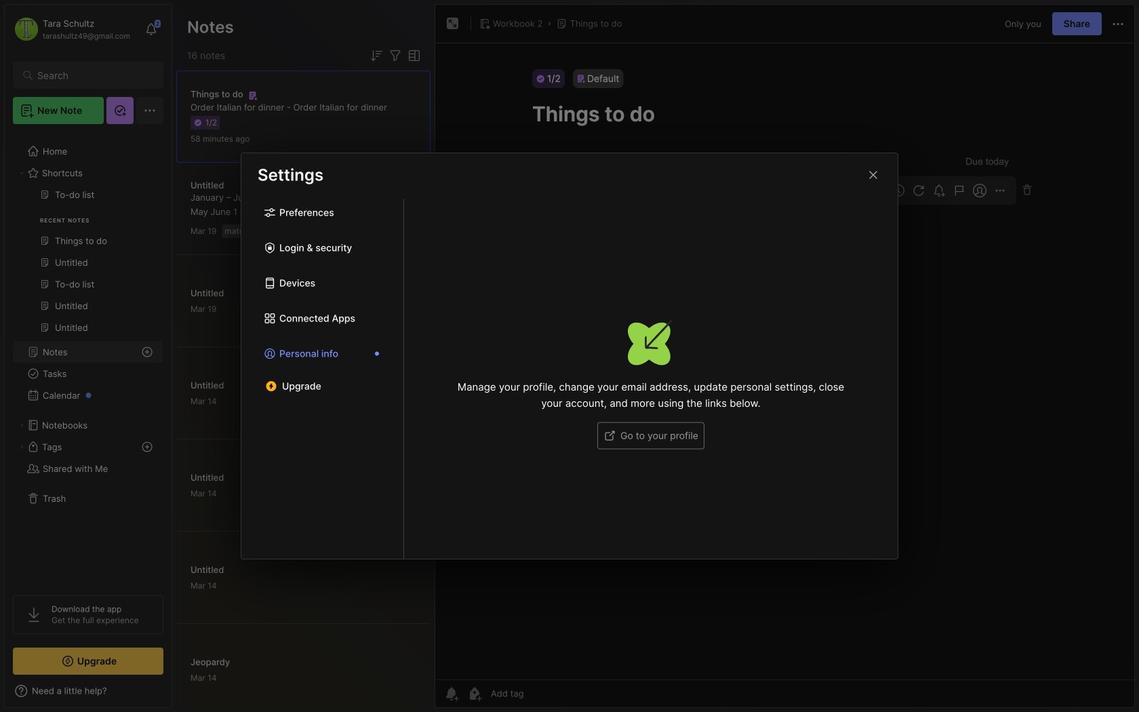 Task type: vqa. For each thing, say whether or not it's contained in the screenshot.
'Notebook' to the right
no



Task type: describe. For each thing, give the bounding box(es) containing it.
Search text field
[[37, 69, 145, 82]]

expand note image
[[445, 16, 461, 32]]

expand notebooks image
[[18, 421, 26, 429]]

close image
[[865, 167, 882, 183]]

group inside the main element
[[13, 184, 163, 347]]

Note Editor text field
[[435, 43, 1135, 680]]



Task type: locate. For each thing, give the bounding box(es) containing it.
None search field
[[37, 67, 145, 83]]

tree
[[5, 132, 172, 583]]

tab list
[[241, 199, 404, 559]]

main element
[[0, 0, 176, 712]]

add tag image
[[467, 686, 483, 702]]

group
[[13, 184, 163, 347]]

expand tags image
[[18, 443, 26, 451]]

note window element
[[435, 4, 1135, 708]]

add a reminder image
[[444, 686, 460, 702]]

tree inside the main element
[[5, 132, 172, 583]]

none search field inside the main element
[[37, 67, 145, 83]]



